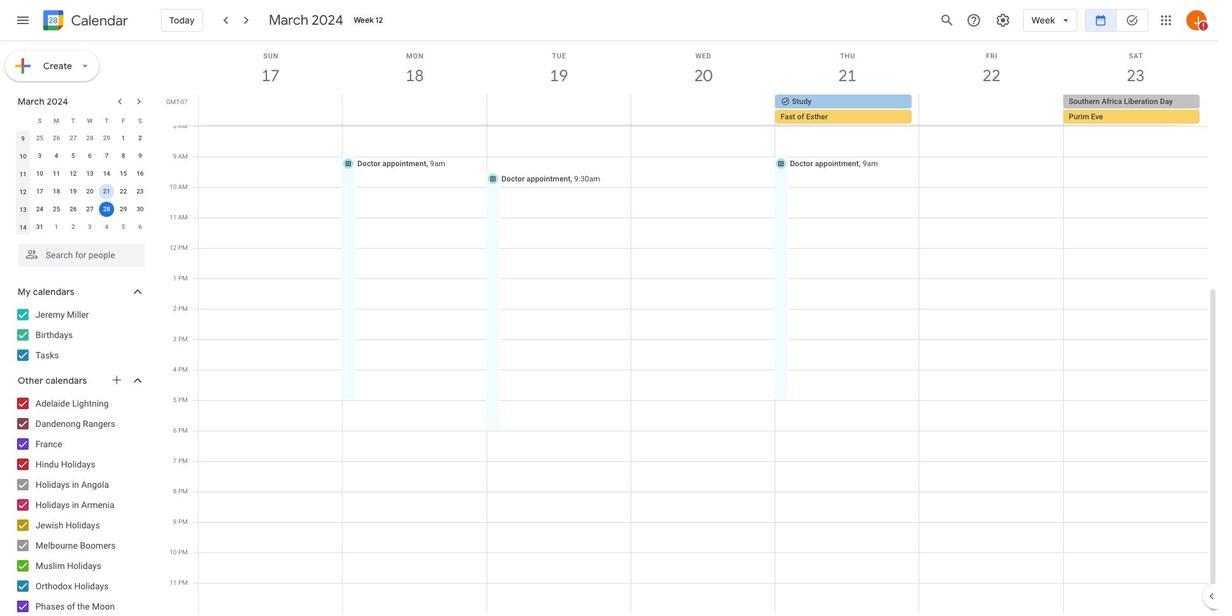 Task type: vqa. For each thing, say whether or not it's contained in the screenshot.
April 4 element
yes



Task type: locate. For each thing, give the bounding box(es) containing it.
cell
[[199, 95, 343, 125], [343, 95, 487, 125], [487, 95, 631, 125], [631, 95, 776, 125], [775, 95, 920, 125], [920, 95, 1064, 125], [1064, 95, 1208, 125], [98, 183, 115, 201], [98, 201, 115, 218]]

row group inside march 2024 grid
[[15, 130, 149, 236]]

column header
[[15, 112, 31, 130]]

april 1 element
[[49, 220, 64, 235]]

13 element
[[82, 166, 98, 182]]

add other calendars image
[[110, 374, 123, 387]]

2 element
[[133, 131, 148, 146]]

17 element
[[32, 184, 47, 199]]

1 element
[[116, 131, 131, 146]]

column header inside march 2024 grid
[[15, 112, 31, 130]]

main drawer image
[[15, 13, 30, 28]]

31 element
[[32, 220, 47, 235]]

21 element
[[99, 184, 114, 199]]

april 4 element
[[99, 220, 114, 235]]

7 element
[[99, 149, 114, 164]]

my calendars list
[[3, 305, 157, 366]]

april 6 element
[[133, 220, 148, 235]]

heading
[[69, 13, 128, 28]]

5 element
[[66, 149, 81, 164]]

row
[[193, 95, 1219, 125], [15, 112, 149, 130], [15, 130, 149, 147], [15, 147, 149, 165], [15, 165, 149, 183], [15, 183, 149, 201], [15, 201, 149, 218], [15, 218, 149, 236]]

29 element
[[116, 202, 131, 217]]

row group
[[15, 130, 149, 236]]

19 element
[[66, 184, 81, 199]]

march 2024 grid
[[12, 112, 149, 236]]

28, today element
[[99, 202, 114, 217]]

None search field
[[0, 239, 157, 267]]

20 element
[[82, 184, 98, 199]]

grid
[[163, 41, 1219, 615]]

calendar element
[[41, 8, 128, 36]]

15 element
[[116, 166, 131, 182]]

23 element
[[133, 184, 148, 199]]

8 element
[[116, 149, 131, 164]]

24 element
[[32, 202, 47, 217]]

february 26 element
[[49, 131, 64, 146]]

4 element
[[49, 149, 64, 164]]



Task type: describe. For each thing, give the bounding box(es) containing it.
12 element
[[66, 166, 81, 182]]

10 element
[[32, 166, 47, 182]]

25 element
[[49, 202, 64, 217]]

april 5 element
[[116, 220, 131, 235]]

february 25 element
[[32, 131, 47, 146]]

heading inside calendar element
[[69, 13, 128, 28]]

february 28 element
[[82, 131, 98, 146]]

27 element
[[82, 202, 98, 217]]

26 element
[[66, 202, 81, 217]]

16 element
[[133, 166, 148, 182]]

Search for people text field
[[25, 244, 137, 267]]

14 element
[[99, 166, 114, 182]]

other calendars list
[[3, 394, 157, 615]]

18 element
[[49, 184, 64, 199]]

6 element
[[82, 149, 98, 164]]

9 element
[[133, 149, 148, 164]]

22 element
[[116, 184, 131, 199]]

11 element
[[49, 166, 64, 182]]

3 element
[[32, 149, 47, 164]]

april 3 element
[[82, 220, 98, 235]]

february 29 element
[[99, 131, 114, 146]]

settings menu image
[[996, 13, 1011, 28]]

30 element
[[133, 202, 148, 217]]

april 2 element
[[66, 220, 81, 235]]

february 27 element
[[66, 131, 81, 146]]



